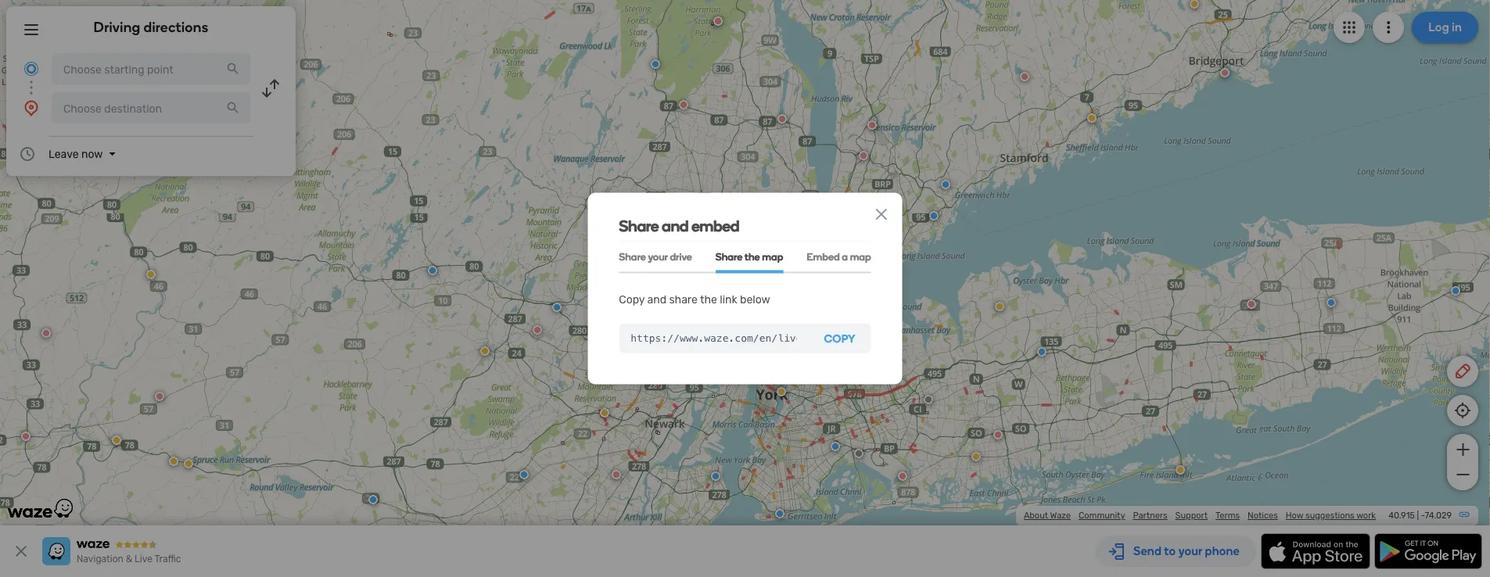 Task type: describe. For each thing, give the bounding box(es) containing it.
share your drive
[[619, 250, 692, 263]]

partners
[[1133, 510, 1167, 521]]

notices
[[1248, 510, 1278, 521]]

embed a map
[[807, 250, 871, 263]]

share for share your drive
[[619, 250, 646, 263]]

notices link
[[1248, 510, 1278, 521]]

driving
[[94, 19, 140, 36]]

now
[[81, 147, 103, 160]]

zoom out image
[[1453, 465, 1472, 484]]

work
[[1356, 510, 1376, 521]]

clock image
[[18, 145, 37, 163]]

map for share the map
[[762, 250, 783, 263]]

below
[[740, 293, 770, 306]]

1 horizontal spatial the
[[744, 250, 760, 263]]

how
[[1286, 510, 1303, 521]]

Choose starting point text field
[[52, 53, 250, 84]]

link
[[720, 293, 737, 306]]

directions
[[144, 19, 208, 36]]

a
[[842, 250, 848, 263]]

map for embed a map
[[850, 250, 871, 263]]

and for copy
[[647, 293, 666, 306]]

pencil image
[[1453, 362, 1472, 381]]

and for share
[[662, 216, 688, 235]]

copy for copy
[[824, 332, 855, 345]]

your
[[648, 250, 668, 263]]

share the map
[[716, 250, 783, 263]]

embed a map link
[[807, 241, 871, 273]]

driving directions
[[94, 19, 208, 36]]

leave
[[48, 147, 79, 160]]

suggestions
[[1305, 510, 1355, 521]]

navigation & live traffic
[[77, 554, 181, 565]]

current location image
[[22, 59, 41, 78]]

traffic
[[154, 554, 181, 565]]

terms link
[[1216, 510, 1240, 521]]

location image
[[22, 99, 41, 117]]

copy button
[[808, 323, 871, 353]]

partners link
[[1133, 510, 1167, 521]]

0 horizontal spatial the
[[700, 293, 717, 306]]

community link
[[1079, 510, 1125, 521]]

live
[[135, 554, 152, 565]]

about waze community partners support terms notices how suggestions work
[[1024, 510, 1376, 521]]



Task type: locate. For each thing, give the bounding box(es) containing it.
share down embed
[[716, 250, 742, 263]]

support link
[[1175, 510, 1208, 521]]

2 map from the left
[[850, 250, 871, 263]]

support
[[1175, 510, 1208, 521]]

Choose destination text field
[[52, 92, 250, 124]]

map up below
[[762, 250, 783, 263]]

the up below
[[744, 250, 760, 263]]

navigation
[[77, 554, 123, 565]]

about waze link
[[1024, 510, 1071, 521]]

share left your
[[619, 250, 646, 263]]

drive
[[670, 250, 692, 263]]

map right a on the top of page
[[850, 250, 871, 263]]

link image
[[1458, 508, 1471, 521]]

0 horizontal spatial map
[[762, 250, 783, 263]]

0 vertical spatial and
[[662, 216, 688, 235]]

0 horizontal spatial copy
[[619, 293, 645, 306]]

waze
[[1050, 510, 1071, 521]]

the left link
[[700, 293, 717, 306]]

share for share and embed
[[619, 216, 659, 235]]

None field
[[619, 323, 808, 353]]

embed
[[807, 250, 840, 263]]

share and embed
[[619, 216, 739, 235]]

and left share
[[647, 293, 666, 306]]

1 vertical spatial copy
[[824, 332, 855, 345]]

|
[[1417, 510, 1419, 521]]

the
[[744, 250, 760, 263], [700, 293, 717, 306]]

74.029
[[1425, 510, 1452, 521]]

leave now
[[48, 147, 103, 160]]

terms
[[1216, 510, 1240, 521]]

share your drive link
[[619, 241, 692, 273]]

1 horizontal spatial map
[[850, 250, 871, 263]]

and up drive at the left top of page
[[662, 216, 688, 235]]

1 vertical spatial the
[[700, 293, 717, 306]]

embed
[[691, 216, 739, 235]]

x image
[[872, 205, 891, 223], [12, 542, 31, 561]]

share for share the map
[[716, 250, 742, 263]]

0 vertical spatial copy
[[619, 293, 645, 306]]

40.915 | -74.029
[[1389, 510, 1452, 521]]

share up share your drive
[[619, 216, 659, 235]]

share
[[619, 216, 659, 235], [619, 250, 646, 263], [716, 250, 742, 263]]

1 vertical spatial x image
[[12, 542, 31, 561]]

40.915
[[1389, 510, 1415, 521]]

&
[[126, 554, 132, 565]]

community
[[1079, 510, 1125, 521]]

copy and share the link below
[[619, 293, 770, 306]]

copy for copy and share the link below
[[619, 293, 645, 306]]

0 vertical spatial the
[[744, 250, 760, 263]]

copy
[[619, 293, 645, 306], [824, 332, 855, 345]]

how suggestions work link
[[1286, 510, 1376, 521]]

share
[[669, 293, 698, 306]]

share the map link
[[716, 241, 783, 273]]

map
[[762, 250, 783, 263], [850, 250, 871, 263]]

1 horizontal spatial x image
[[872, 205, 891, 223]]

copy inside copy button
[[824, 332, 855, 345]]

0 vertical spatial x image
[[872, 205, 891, 223]]

1 horizontal spatial copy
[[824, 332, 855, 345]]

about
[[1024, 510, 1048, 521]]

1 vertical spatial and
[[647, 293, 666, 306]]

and
[[662, 216, 688, 235], [647, 293, 666, 306]]

0 horizontal spatial x image
[[12, 542, 31, 561]]

zoom in image
[[1453, 440, 1472, 459]]

1 map from the left
[[762, 250, 783, 263]]

-
[[1421, 510, 1425, 521]]



Task type: vqa. For each thing, say whether or not it's contained in the screenshot.
current location icon
yes



